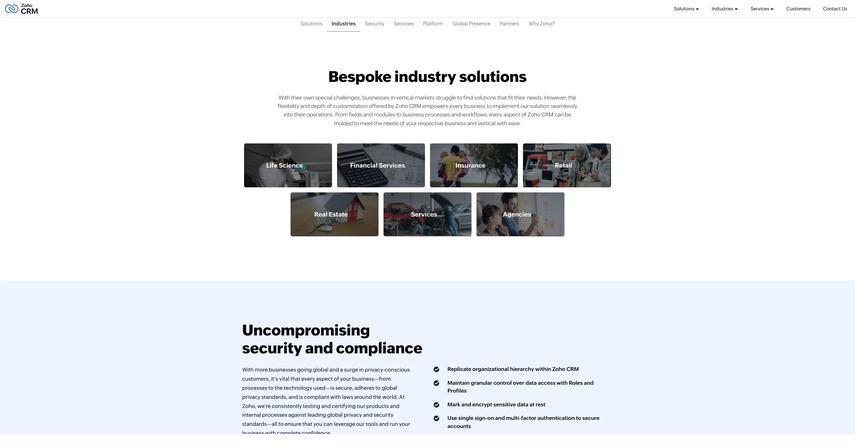 Task type: describe. For each thing, give the bounding box(es) containing it.
1 vertical spatial zoho crm
[[528, 112, 554, 118]]

aspect inside the with more businesses going global and a surge in privacy-conscious customers, it's vital that every aspect of your business—from processes to the technology used—is secure, adheres to global privacy standards, and is compliant with laws around the world. at zoho, we're consistently testing and certifying our products and internal processes against leading global privacy and security standards—all to ensure that you can leverage our tools and run your business with complete confidence.
[[316, 376, 333, 383]]

granular
[[471, 380, 493, 386]]

access
[[538, 380, 556, 386]]

at
[[399, 394, 405, 401]]

zoho,
[[242, 403, 256, 410]]

privacy-
[[365, 367, 385, 373]]

with more businesses going global and a surge in privacy-conscious customers, it's vital that every aspect of your business—from processes to the technology used—is secure, adheres to global privacy standards, and is compliant with laws around the world. at zoho, we're consistently testing and certifying our products and internal processes against leading global privacy and security standards—all to ensure that you can leverage our tools and run your business with complete confidence.
[[242, 367, 410, 435]]

we're
[[257, 403, 271, 410]]

businesses inside the with more businesses going global and a surge in privacy-conscious customers, it's vital that every aspect of your business—from processes to the technology used—is secure, adheres to global privacy standards, and is compliant with laws around the world. at zoho, we're consistently testing and certifying our products and internal processes against leading global privacy and security standards—all to ensure that you can leverage our tools and run your business with complete confidence.
[[269, 367, 296, 373]]

real
[[314, 211, 328, 218]]

used—is
[[313, 385, 335, 392]]

their right fit
[[515, 95, 526, 101]]

their inside empowers every business to implement our solution seamlessly into their operations. from fields and modules to business processes and workflows, every aspect of
[[294, 112, 305, 118]]

of inside empowers every business to implement our solution seamlessly into their operations. from fields and modules to business processes and workflows, every aspect of
[[522, 112, 527, 118]]

adheres
[[355, 385, 375, 392]]

on
[[488, 416, 494, 422]]

1 vertical spatial your
[[340, 376, 351, 383]]

profiles
[[448, 388, 467, 395]]

run
[[390, 422, 398, 428]]

confidence.
[[302, 431, 332, 435]]

financial services link
[[335, 144, 428, 193]]

data for sensitive
[[517, 402, 529, 408]]

secure
[[583, 416, 600, 422]]

2 vertical spatial global
[[327, 413, 343, 419]]

and left run
[[379, 422, 389, 428]]

zoho crm logo image
[[5, 2, 38, 16]]

business up "workflows,"
[[464, 103, 486, 109]]

with for bespoke industry solutions
[[279, 95, 290, 101]]

accounts
[[448, 424, 471, 430]]

of inside can be molded to meet the needs of your respective business and vertical with ease.
[[400, 120, 405, 127]]

factor
[[521, 416, 537, 422]]

1 horizontal spatial privacy
[[344, 413, 362, 419]]

is
[[299, 394, 303, 401]]

it's
[[271, 376, 278, 383]]

fit
[[509, 95, 514, 101]]

meet
[[360, 120, 373, 127]]

every inside the with more businesses going global and a surge in privacy-conscious customers, it's vital that every aspect of your business—from processes to the technology used—is secure, adheres to global privacy standards, and is compliant with laws around the world. at zoho, we're consistently testing and certifying our products and internal processes against leading global privacy and security standards—all to ensure that you can leverage our tools and run your business with complete confidence.
[[302, 376, 315, 383]]

standards—all
[[242, 422, 277, 428]]

2 vertical spatial our
[[356, 422, 365, 428]]

roles
[[569, 380, 583, 386]]

presence
[[469, 21, 491, 27]]

solutions inside "with their own special challenges, businesses in vertical markets struggle to find solutions that fit their needs. however, the flexibility and depth of customization offered by"
[[475, 95, 496, 101]]

from
[[335, 112, 348, 118]]

the down it's
[[275, 385, 283, 392]]

0 vertical spatial global
[[313, 367, 329, 373]]

mark
[[448, 402, 461, 408]]

flexibility
[[278, 103, 299, 109]]

2 vertical spatial your
[[399, 422, 410, 428]]

life
[[266, 162, 278, 169]]

with inside maintain granular control over data access with roles and profiles
[[557, 380, 568, 386]]

0 vertical spatial solutions
[[460, 68, 527, 85]]

by
[[388, 103, 394, 109]]

business down "with their own special challenges, businesses in vertical markets struggle to find solutions that fit their needs. however, the flexibility and depth of customization offered by"
[[403, 112, 424, 118]]

data for over
[[526, 380, 537, 386]]

complete
[[277, 431, 301, 435]]

and left 'a' at left
[[330, 367, 339, 373]]

life science
[[266, 162, 303, 169]]

solution
[[531, 103, 550, 109]]

be
[[565, 112, 572, 118]]

to up complete
[[279, 422, 284, 428]]

businesses inside "with their own special challenges, businesses in vertical markets struggle to find solutions that fit their needs. however, the flexibility and depth of customization offered by"
[[363, 95, 390, 101]]

science
[[279, 162, 303, 169]]

offered
[[369, 103, 387, 109]]

in inside the with more businesses going global and a surge in privacy-conscious customers, it's vital that every aspect of your business—from processes to the technology used—is secure, adheres to global privacy standards, and is compliant with laws around the world. at zoho, we're consistently testing and certifying our products and internal processes against leading global privacy and security standards—all to ensure that you can leverage our tools and run your business with complete confidence.
[[359, 367, 364, 373]]

us
[[842, 6, 848, 11]]

customers,
[[242, 376, 270, 383]]

maintain granular control over data access with roles and profiles
[[448, 380, 594, 395]]

against
[[289, 413, 307, 419]]

tools
[[366, 422, 378, 428]]

bespoke
[[329, 68, 392, 85]]

contact us
[[824, 6, 848, 11]]

security
[[365, 21, 385, 27]]

certifying
[[332, 403, 356, 410]]

own
[[304, 95, 314, 101]]

modules
[[374, 112, 396, 118]]

multi-
[[506, 416, 521, 422]]

0 horizontal spatial crm
[[410, 103, 422, 109]]

operations.
[[307, 112, 334, 118]]

with down standards—all
[[265, 431, 276, 435]]

contact us link
[[824, 0, 848, 17]]

of inside "with their own special challenges, businesses in vertical markets struggle to find solutions that fit their needs. however, the flexibility and depth of customization offered by"
[[327, 103, 332, 109]]

retail link
[[521, 144, 614, 193]]

ensure
[[285, 422, 302, 428]]

management
[[405, 13, 441, 20]]

solutions for security
[[301, 21, 322, 27]]

technology
[[284, 385, 312, 392]]

can be molded to meet the needs of your respective business and vertical with ease.
[[334, 112, 572, 127]]

financial
[[350, 162, 378, 169]]

in inside "with their own special challenges, businesses in vertical markets struggle to find solutions that fit their needs. however, the flexibility and depth of customization offered by"
[[391, 95, 395, 101]]

to up 'needs'
[[397, 112, 402, 118]]

however,
[[545, 95, 567, 101]]

compliance
[[336, 340, 423, 358]]

2 horizontal spatial every
[[489, 112, 503, 118]]

seamlessly
[[551, 103, 578, 109]]

business—from
[[352, 376, 391, 383]]

authentication
[[538, 416, 575, 422]]

life science link
[[242, 144, 335, 193]]

and inside the use single sign-on and multi-factor authentication to secure accounts
[[496, 416, 505, 422]]

the inside "with their own special challenges, businesses in vertical markets struggle to find solutions that fit their needs. however, the flexibility and depth of customization offered by"
[[569, 95, 577, 101]]

implement
[[493, 103, 520, 109]]

0 horizontal spatial zoho
[[396, 103, 408, 109]]

contact
[[824, 6, 841, 11]]

and up leading
[[321, 403, 331, 410]]

single
[[459, 416, 474, 422]]

1 vertical spatial global
[[382, 385, 398, 392]]

and inside "with their own special challenges, businesses in vertical markets struggle to find solutions that fit their needs. however, the flexibility and depth of customization offered by"
[[301, 103, 310, 109]]

business inside the with more businesses going global and a surge in privacy-conscious customers, it's vital that every aspect of your business—from processes to the technology used—is secure, adheres to global privacy standards, and is compliant with laws around the world. at zoho, we're consistently testing and certifying our products and internal processes against leading global privacy and security standards—all to ensure that you can leverage our tools and run your business with complete confidence.
[[242, 431, 264, 435]]

rest
[[536, 402, 546, 408]]

the inside can be molded to meet the needs of your respective business and vertical with ease.
[[374, 120, 382, 127]]

can inside the with more businesses going global and a surge in privacy-conscious customers, it's vital that every aspect of your business—from processes to the technology used—is secure, adheres to global privacy standards, and is compliant with laws around the world. at zoho, we're consistently testing and certifying our products and internal processes against leading global privacy and security standards—all to ensure that you can leverage our tools and run your business with complete confidence.
[[324, 422, 333, 428]]

1 vertical spatial zoho
[[528, 112, 541, 118]]

products
[[367, 403, 389, 410]]

insurance link
[[428, 144, 521, 193]]

global presence
[[453, 21, 491, 27]]

to down business—from
[[376, 385, 381, 392]]

with their own special challenges, businesses in vertical markets struggle to find solutions that fit their needs. however, the flexibility and depth of customization offered by
[[278, 95, 577, 109]]

uncompromising
[[242, 322, 370, 339]]

industries for security
[[332, 21, 356, 27]]

1 horizontal spatial every
[[450, 103, 463, 109]]

and inside maintain granular control over data access with roles and profiles
[[584, 380, 594, 386]]

and right mark
[[462, 402, 471, 408]]

world.
[[383, 394, 398, 401]]



Task type: vqa. For each thing, say whether or not it's contained in the screenshot.
middle zoho
yes



Task type: locate. For each thing, give the bounding box(es) containing it.
privacy up zoho,
[[242, 394, 261, 401]]

security up more
[[242, 340, 302, 358]]

needs.
[[527, 95, 543, 101]]

the down modules
[[374, 120, 382, 127]]

the up products
[[373, 394, 381, 401]]

sales performance management
[[405, 6, 456, 20]]

business down standards—all
[[242, 431, 264, 435]]

the
[[569, 95, 577, 101], [374, 120, 382, 127], [275, 385, 283, 392], [373, 394, 381, 401]]

fields
[[349, 112, 362, 118]]

0 vertical spatial security
[[242, 340, 302, 358]]

our
[[521, 103, 529, 109], [357, 403, 366, 410], [356, 422, 365, 428]]

with
[[279, 95, 290, 101], [242, 367, 254, 373]]

molded
[[334, 120, 353, 127]]

1 horizontal spatial aspect
[[504, 112, 520, 118]]

1 horizontal spatial zoho
[[528, 112, 541, 118]]

0 horizontal spatial aspect
[[316, 376, 333, 383]]

real estate link
[[288, 193, 381, 242]]

estate
[[329, 211, 348, 218]]

internal
[[242, 413, 261, 419]]

and inside can be molded to meet the needs of your respective business and vertical with ease.
[[468, 120, 477, 127]]

security inside uncompromising security and compliance
[[242, 340, 302, 358]]

every down going
[[302, 376, 315, 383]]

can right you
[[324, 422, 333, 428]]

1 vertical spatial can
[[324, 422, 333, 428]]

consistently
[[272, 403, 302, 410]]

1 horizontal spatial businesses
[[363, 95, 390, 101]]

aspect up ease. at right
[[504, 112, 520, 118]]

with inside "with their own special challenges, businesses in vertical markets struggle to find solutions that fit their needs. however, the flexibility and depth of customization offered by"
[[279, 95, 290, 101]]

solutions right find on the top of the page
[[475, 95, 496, 101]]

platform
[[423, 21, 443, 27]]

and right roles
[[584, 380, 594, 386]]

0 horizontal spatial zoho crm
[[396, 103, 422, 109]]

needs
[[384, 120, 399, 127]]

0 vertical spatial aspect
[[504, 112, 520, 118]]

1 vertical spatial solutions
[[475, 95, 496, 101]]

zoho crm down solution
[[528, 112, 554, 118]]

with up "customers,"
[[242, 367, 254, 373]]

1 horizontal spatial zoho crm
[[528, 112, 554, 118]]

businesses up the vital
[[269, 367, 296, 373]]

to
[[458, 95, 463, 101], [487, 103, 492, 109], [397, 112, 402, 118], [354, 120, 359, 127], [269, 385, 274, 392], [376, 385, 381, 392], [576, 416, 582, 422], [279, 422, 284, 428]]

processes down "customers,"
[[242, 385, 267, 392]]

1 horizontal spatial crm
[[542, 112, 554, 118]]

to up standards,
[[269, 385, 274, 392]]

every down implement
[[489, 112, 503, 118]]

zoho right by
[[396, 103, 408, 109]]

workflows,
[[462, 112, 488, 118]]

industries
[[712, 6, 734, 11], [332, 21, 356, 27]]

your inside can be molded to meet the needs of your respective business and vertical with ease.
[[406, 120, 417, 127]]

business inside can be molded to meet the needs of your respective business and vertical with ease.
[[445, 120, 466, 127]]

0 vertical spatial data
[[526, 380, 537, 386]]

of inside the with more businesses going global and a surge in privacy-conscious customers, it's vital that every aspect of your business—from processes to the technology used—is secure, adheres to global privacy standards, and is compliant with laws around the world. at zoho, we're consistently testing and certifying our products and internal processes against leading global privacy and security standards—all to ensure that you can leverage our tools and run your business with complete confidence.
[[334, 376, 339, 383]]

and up 'meet'
[[364, 112, 373, 118]]

leading
[[308, 413, 326, 419]]

conscious
[[385, 367, 410, 373]]

financial services
[[350, 162, 405, 169]]

0 vertical spatial vertical
[[396, 95, 414, 101]]

empowers
[[423, 103, 449, 109]]

why
[[529, 21, 539, 27]]

security down products
[[374, 413, 394, 419]]

to left secure
[[576, 416, 582, 422]]

respective
[[418, 120, 444, 127]]

0 horizontal spatial every
[[302, 376, 315, 383]]

1 vertical spatial with
[[242, 367, 254, 373]]

1 horizontal spatial can
[[555, 112, 564, 118]]

sensitive
[[494, 402, 516, 408]]

bespoke industry solutions
[[329, 68, 527, 85]]

aspect
[[504, 112, 520, 118], [316, 376, 333, 383]]

with left ease. at right
[[497, 120, 508, 127]]

that
[[498, 95, 507, 101], [291, 376, 301, 383], [303, 422, 313, 428]]

can left be at the top right
[[555, 112, 564, 118]]

privacy up leverage on the left bottom
[[344, 413, 362, 419]]

and down the 'own'
[[301, 103, 310, 109]]

and down "workflows,"
[[468, 120, 477, 127]]

use
[[448, 416, 457, 422]]

1 vertical spatial processes
[[242, 385, 267, 392]]

your left respective
[[406, 120, 417, 127]]

can inside can be molded to meet the needs of your respective business and vertical with ease.
[[555, 112, 564, 118]]

and down 'world.' on the left bottom
[[390, 403, 400, 410]]

0 vertical spatial zoho
[[396, 103, 408, 109]]

with inside the with more businesses going global and a surge in privacy-conscious customers, it's vital that every aspect of your business—from processes to the technology used—is secure, adheres to global privacy standards, and is compliant with laws around the world. at zoho, we're consistently testing and certifying our products and internal processes against leading global privacy and security standards—all to ensure that you can leverage our tools and run your business with complete confidence.
[[242, 367, 254, 373]]

to up "workflows,"
[[487, 103, 492, 109]]

2 horizontal spatial zoho
[[553, 367, 566, 373]]

to down fields
[[354, 120, 359, 127]]

our down around
[[357, 403, 366, 410]]

solutions up fit
[[460, 68, 527, 85]]

and right on
[[496, 416, 505, 422]]

0 vertical spatial industries
[[712, 6, 734, 11]]

customers link
[[787, 0, 811, 17]]

aspect up used—is
[[316, 376, 333, 383]]

agencies link
[[474, 193, 567, 242]]

0 vertical spatial processes
[[426, 112, 450, 118]]

surge
[[344, 367, 358, 373]]

1 vertical spatial data
[[517, 402, 529, 408]]

industries for services
[[712, 6, 734, 11]]

struggle
[[436, 95, 456, 101]]

0 vertical spatial every
[[450, 103, 463, 109]]

business down "workflows,"
[[445, 120, 466, 127]]

our left 'tools'
[[356, 422, 365, 428]]

1 vertical spatial in
[[359, 367, 364, 373]]

with inside can be molded to meet the needs of your respective business and vertical with ease.
[[497, 120, 508, 127]]

processes inside empowers every business to implement our solution seamlessly into their operations. from fields and modules to business processes and workflows, every aspect of
[[426, 112, 450, 118]]

data inside maintain granular control over data access with roles and profiles
[[526, 380, 537, 386]]

0 vertical spatial privacy
[[242, 394, 261, 401]]

with for uncompromising
[[242, 367, 254, 373]]

to inside "with their own special challenges, businesses in vertical markets struggle to find solutions that fit their needs. however, the flexibility and depth of customization offered by"
[[458, 95, 463, 101]]

customers
[[787, 6, 811, 11]]

vertical left markets
[[396, 95, 414, 101]]

1 horizontal spatial industries
[[712, 6, 734, 11]]

with up flexibility
[[279, 95, 290, 101]]

0 vertical spatial that
[[498, 95, 507, 101]]

with left the laws
[[331, 394, 341, 401]]

markets
[[415, 95, 435, 101]]

retail
[[555, 162, 573, 169]]

data right over
[[526, 380, 537, 386]]

mark and encrypt sensitive data at rest
[[448, 402, 546, 408]]

0 vertical spatial with
[[279, 95, 290, 101]]

that inside "with their own special challenges, businesses in vertical markets struggle to find solutions that fit their needs. however, the flexibility and depth of customization offered by"
[[498, 95, 507, 101]]

why zoho?
[[529, 21, 555, 27]]

crm up roles
[[567, 367, 579, 373]]

solutions for services
[[674, 6, 695, 11]]

that left fit
[[498, 95, 507, 101]]

businesses up offered
[[363, 95, 390, 101]]

1 vertical spatial industries
[[332, 21, 356, 27]]

standards,
[[262, 394, 288, 401]]

0 vertical spatial our
[[521, 103, 529, 109]]

services
[[751, 6, 770, 11], [394, 21, 414, 27], [379, 162, 405, 169], [411, 211, 437, 218]]

uncompromising security and compliance
[[242, 322, 423, 358]]

data
[[526, 380, 537, 386], [517, 402, 529, 408]]

0 horizontal spatial businesses
[[269, 367, 296, 373]]

control
[[494, 380, 512, 386]]

and inside uncompromising security and compliance
[[305, 340, 333, 358]]

their right 'into'
[[294, 112, 305, 118]]

their up flexibility
[[291, 95, 302, 101]]

0 vertical spatial in
[[391, 95, 395, 101]]

agencies
[[503, 211, 532, 218]]

your up secure,
[[340, 376, 351, 383]]

and down 'uncompromising'
[[305, 340, 333, 358]]

1 horizontal spatial in
[[391, 95, 395, 101]]

over
[[513, 380, 525, 386]]

0 vertical spatial businesses
[[363, 95, 390, 101]]

crm down solution
[[542, 112, 554, 118]]

1 horizontal spatial vertical
[[478, 120, 496, 127]]

businesses
[[363, 95, 390, 101], [269, 367, 296, 373]]

replicate
[[448, 367, 472, 373]]

aspect inside empowers every business to implement our solution seamlessly into their operations. from fields and modules to business processes and workflows, every aspect of
[[504, 112, 520, 118]]

zoho right within at the bottom
[[553, 367, 566, 373]]

partners
[[500, 21, 520, 27]]

0 horizontal spatial solutions
[[301, 21, 322, 27]]

to inside can be molded to meet the needs of your respective business and vertical with ease.
[[354, 120, 359, 127]]

0 vertical spatial your
[[406, 120, 417, 127]]

1 horizontal spatial solutions
[[674, 6, 695, 11]]

security inside the with more businesses going global and a surge in privacy-conscious customers, it's vital that every aspect of your business—from processes to the technology used—is secure, adheres to global privacy standards, and is compliant with laws around the world. at zoho, we're consistently testing and certifying our products and internal processes against leading global privacy and security standards—all to ensure that you can leverage our tools and run your business with complete confidence.
[[374, 413, 394, 419]]

within
[[536, 367, 552, 373]]

1 vertical spatial security
[[374, 413, 394, 419]]

data left at at the right
[[517, 402, 529, 408]]

2 vertical spatial that
[[303, 422, 313, 428]]

1 vertical spatial vertical
[[478, 120, 496, 127]]

1 vertical spatial businesses
[[269, 367, 296, 373]]

1 horizontal spatial security
[[374, 413, 394, 419]]

1 vertical spatial our
[[357, 403, 366, 410]]

sales
[[405, 6, 419, 13]]

0 horizontal spatial in
[[359, 367, 364, 373]]

2 vertical spatial processes
[[262, 413, 287, 419]]

more
[[255, 367, 268, 373]]

zoho
[[396, 103, 408, 109], [528, 112, 541, 118], [553, 367, 566, 373]]

1 vertical spatial crm
[[542, 112, 554, 118]]

every up can be molded to meet the needs of your respective business and vertical with ease.
[[450, 103, 463, 109]]

your right run
[[399, 422, 410, 428]]

2 horizontal spatial crm
[[567, 367, 579, 373]]

1 vertical spatial every
[[489, 112, 503, 118]]

processes
[[426, 112, 450, 118], [242, 385, 267, 392], [262, 413, 287, 419]]

you
[[314, 422, 323, 428]]

0 horizontal spatial with
[[242, 367, 254, 373]]

organizational
[[473, 367, 509, 373]]

and left "workflows,"
[[452, 112, 461, 118]]

with left roles
[[557, 380, 568, 386]]

zoho crm right by
[[396, 103, 422, 109]]

empowers every business to implement our solution seamlessly into their operations. from fields and modules to business processes and workflows, every aspect of
[[284, 103, 578, 118]]

performance
[[420, 6, 456, 13]]

global right going
[[313, 367, 329, 373]]

1 vertical spatial aspect
[[316, 376, 333, 383]]

0 horizontal spatial privacy
[[242, 394, 261, 401]]

processes down we're
[[262, 413, 287, 419]]

1 horizontal spatial with
[[279, 95, 290, 101]]

in
[[391, 95, 395, 101], [359, 367, 364, 373]]

zoho?
[[540, 21, 555, 27]]

use single sign-on and multi-factor authentication to secure accounts
[[448, 416, 600, 430]]

the up the seamlessly
[[569, 95, 577, 101]]

vertical down "workflows,"
[[478, 120, 496, 127]]

1 horizontal spatial that
[[303, 422, 313, 428]]

privacy
[[242, 394, 261, 401], [344, 413, 362, 419]]

and up 'tools'
[[363, 413, 373, 419]]

0 horizontal spatial security
[[242, 340, 302, 358]]

global up 'world.' on the left bottom
[[382, 385, 398, 392]]

a
[[340, 367, 343, 373]]

2 vertical spatial every
[[302, 376, 315, 383]]

that up technology
[[291, 376, 301, 383]]

and left is
[[289, 394, 298, 401]]

in up by
[[391, 95, 395, 101]]

0 vertical spatial can
[[555, 112, 564, 118]]

0 vertical spatial solutions
[[674, 6, 695, 11]]

services link
[[381, 193, 474, 242]]

sales performance management link
[[370, 0, 485, 32]]

our down needs.
[[521, 103, 529, 109]]

2 vertical spatial zoho
[[553, 367, 566, 373]]

leverage
[[334, 422, 355, 428]]

0 vertical spatial crm
[[410, 103, 422, 109]]

our inside empowers every business to implement our solution seamlessly into their operations. from fields and modules to business processes and workflows, every aspect of
[[521, 103, 529, 109]]

0 horizontal spatial industries
[[332, 21, 356, 27]]

0 vertical spatial zoho crm
[[396, 103, 422, 109]]

1 vertical spatial that
[[291, 376, 301, 383]]

zoho down solution
[[528, 112, 541, 118]]

going
[[297, 367, 312, 373]]

0 horizontal spatial vertical
[[396, 95, 414, 101]]

processes down empowers on the top of page
[[426, 112, 450, 118]]

that left you
[[303, 422, 313, 428]]

to inside the use single sign-on and multi-factor authentication to secure accounts
[[576, 416, 582, 422]]

crm down markets
[[410, 103, 422, 109]]

1 vertical spatial privacy
[[344, 413, 362, 419]]

encrypt
[[473, 402, 493, 408]]

1 vertical spatial solutions
[[301, 21, 322, 27]]

replicate organizational hierarchy within zoho crm
[[448, 367, 579, 373]]

vertical inside "with their own special challenges, businesses in vertical markets struggle to find solutions that fit their needs. however, the flexibility and depth of customization offered by"
[[396, 95, 414, 101]]

2 horizontal spatial that
[[498, 95, 507, 101]]

sign-
[[475, 416, 488, 422]]

global down certifying
[[327, 413, 343, 419]]

global
[[453, 21, 468, 27]]

0 horizontal spatial that
[[291, 376, 301, 383]]

ease.
[[509, 120, 522, 127]]

special
[[316, 95, 333, 101]]

2 vertical spatial crm
[[567, 367, 579, 373]]

0 horizontal spatial can
[[324, 422, 333, 428]]

in right surge at left bottom
[[359, 367, 364, 373]]

to left find on the top of the page
[[458, 95, 463, 101]]

vertical inside can be molded to meet the needs of your respective business and vertical with ease.
[[478, 120, 496, 127]]



